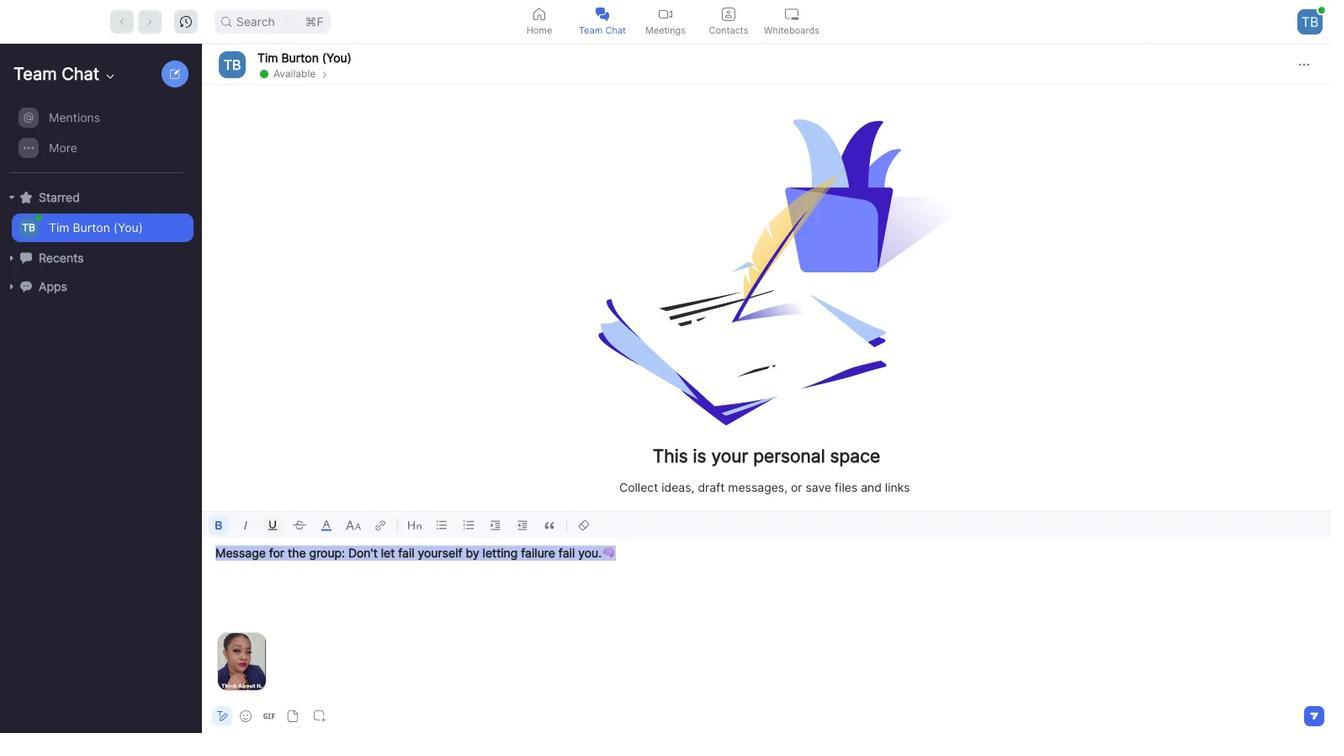 Task type: vqa. For each thing, say whether or not it's contained in the screenshot.
the bottommost the Whiteboards
no



Task type: describe. For each thing, give the bounding box(es) containing it.
starred tree item
[[7, 183, 194, 212]]

whiteboards button
[[760, 0, 824, 43]]

gif image
[[263, 711, 275, 723]]

space
[[830, 446, 881, 467]]

meetings button
[[634, 0, 697, 43]]

team chat button
[[571, 0, 634, 43]]

failure
[[521, 546, 555, 561]]

1 vertical spatial chat
[[62, 64, 99, 84]]

group inside tree
[[0, 103, 194, 173]]

triangle right image for apps
[[7, 282, 17, 292]]

star image
[[20, 192, 32, 203]]

1 chevron right small image from the top
[[320, 68, 330, 80]]

ideas,
[[662, 480, 695, 494]]

team inside team chat button
[[579, 24, 603, 36]]

contacts button
[[697, 0, 760, 43]]

gif image
[[263, 711, 275, 723]]

2 fail from the left
[[559, 546, 575, 561]]

recents
[[39, 251, 84, 265]]

collect ideas, draft messages, or save files and links
[[619, 480, 910, 494]]

message
[[215, 546, 266, 561]]

star image
[[20, 192, 32, 203]]

0 horizontal spatial team
[[13, 64, 57, 84]]

online image for leftmost online icon
[[35, 215, 42, 221]]

1 fail from the left
[[398, 546, 415, 561]]

add link image
[[370, 516, 391, 536]]

this is your personal space
[[653, 446, 881, 467]]

available
[[274, 67, 316, 80]]

tb for leftmost online icon
[[22, 221, 35, 234]]

meetings
[[646, 24, 686, 36]]

italic (⌘i) image
[[236, 516, 256, 536]]

2 chevron right small image from the top
[[320, 69, 330, 80]]

size image
[[343, 516, 364, 536]]

magnifier image
[[221, 16, 231, 27]]

online image for rightmost online icon
[[1319, 6, 1325, 13]]

new image
[[170, 69, 180, 79]]

collect
[[619, 480, 658, 494]]

mentions
[[49, 110, 100, 125]]

tim inside tree
[[49, 221, 69, 235]]

home
[[527, 24, 552, 36]]

1 vertical spatial tb
[[224, 56, 241, 73]]

home button
[[508, 0, 571, 43]]

contacts
[[709, 24, 749, 36]]

quote image
[[540, 516, 560, 536]]

and
[[861, 480, 882, 494]]

apps tree item
[[7, 273, 194, 301]]

more button
[[12, 134, 194, 162]]

whiteboards
[[764, 24, 820, 36]]

decrease indent image
[[513, 516, 533, 536]]

recents tree item
[[7, 244, 194, 273]]

more
[[49, 141, 77, 155]]

chat image
[[20, 252, 32, 264]]

bulleted list (⇧⌘8) image
[[432, 516, 452, 536]]

increase indent image
[[486, 516, 506, 536]]

file image
[[287, 711, 299, 723]]

is
[[693, 446, 707, 467]]

1 horizontal spatial online image
[[260, 69, 268, 78]]

the
[[288, 546, 306, 561]]

files
[[835, 480, 858, 494]]

send image
[[1309, 713, 1321, 721]]

triangle right image for recents
[[7, 253, 17, 263]]

mentions button
[[12, 104, 194, 132]]

this
[[653, 446, 688, 467]]



Task type: locate. For each thing, give the bounding box(es) containing it.
draft
[[698, 480, 725, 494]]

0 horizontal spatial tb
[[22, 221, 35, 234]]

tim burton's avatar element up chat icon
[[19, 218, 39, 238]]

links
[[885, 480, 910, 494]]

chevron down small image
[[104, 70, 117, 83], [104, 70, 117, 83]]

team chat left meetings
[[579, 24, 626, 36]]

1 horizontal spatial tim burton's avatar element
[[219, 51, 246, 78]]

0 vertical spatial online image
[[1319, 6, 1325, 13]]

clear style image
[[574, 516, 594, 536]]

0 horizontal spatial burton
[[73, 221, 110, 235]]

1 vertical spatial online image
[[260, 69, 268, 78]]

chatbot image
[[20, 281, 32, 293], [20, 281, 32, 293]]

starred
[[39, 190, 80, 205]]

0 horizontal spatial tim burton's avatar element
[[19, 218, 39, 238]]

0 horizontal spatial tim burton (you)
[[49, 221, 143, 235]]

1 horizontal spatial tim
[[258, 50, 278, 64]]

by
[[466, 546, 479, 561]]

don't
[[348, 546, 378, 561]]

1 horizontal spatial chat
[[605, 24, 626, 36]]

screenshot image
[[314, 711, 326, 723]]

ellipses horizontal image
[[1300, 59, 1310, 69], [1300, 59, 1310, 69]]

send image
[[1309, 713, 1321, 721]]

team
[[579, 24, 603, 36], [13, 64, 57, 84]]

team chat
[[579, 24, 626, 36], [13, 64, 99, 84]]

tim burton (you) up available
[[258, 50, 352, 64]]

1 horizontal spatial tim burton (you)
[[258, 50, 352, 64]]

messages,
[[728, 480, 788, 494]]

1 horizontal spatial team
[[579, 24, 603, 36]]

fail left you.
[[559, 546, 575, 561]]

0 vertical spatial burton
[[281, 50, 319, 64]]

tim burton (you) down starred tree item
[[49, 221, 143, 235]]

chat left meetings
[[605, 24, 626, 36]]

history image
[[180, 16, 192, 27], [180, 16, 192, 27]]

letting
[[483, 546, 518, 561]]

let
[[381, 546, 395, 561]]

new image
[[170, 69, 180, 79]]

team chat inside button
[[579, 24, 626, 36]]

team chat image
[[596, 7, 609, 21], [596, 7, 609, 21]]

burton down starred tree item
[[73, 221, 110, 235]]

0 vertical spatial tim
[[258, 50, 278, 64]]

2 vertical spatial tb
[[22, 221, 35, 234]]

fail
[[398, 546, 415, 561], [559, 546, 575, 561]]

(you)
[[322, 50, 352, 64], [113, 221, 143, 235]]

2 horizontal spatial online image
[[1319, 6, 1325, 13]]

tb for rightmost online icon
[[1302, 13, 1319, 30]]

tab list containing home
[[508, 0, 824, 43]]

or
[[791, 480, 803, 494]]

group:
[[309, 546, 345, 561]]

file image
[[287, 711, 299, 723]]

1 vertical spatial team chat
[[13, 64, 99, 84]]

0 horizontal spatial team chat
[[13, 64, 99, 84]]

2 vertical spatial online image
[[35, 215, 42, 221]]

0 vertical spatial team chat
[[579, 24, 626, 36]]

bold (⌘b) image
[[209, 516, 229, 536]]

tim burton's avatar element
[[219, 51, 246, 78], [19, 218, 39, 238]]

1 vertical spatial tim
[[49, 221, 69, 235]]

1 vertical spatial online image
[[260, 69, 268, 78]]

chat up mentions
[[62, 64, 99, 84]]

emoji image
[[240, 711, 252, 723], [240, 711, 252, 723]]

0 horizontal spatial (you)
[[113, 221, 143, 235]]

color image
[[316, 516, 337, 536]]

tim down starred
[[49, 221, 69, 235]]

save
[[806, 480, 832, 494]]

group containing mentions
[[0, 103, 194, 173]]

tree
[[0, 101, 199, 318]]

burton up available
[[281, 50, 319, 64]]

tim burton (you) inside tree
[[49, 221, 143, 235]]

(you) down ⌘f
[[322, 50, 352, 64]]

screenshot image
[[314, 711, 326, 723]]

1 horizontal spatial online image
[[260, 69, 268, 78]]

1 vertical spatial tim burton's avatar element
[[19, 218, 39, 238]]

2 horizontal spatial online image
[[1319, 6, 1325, 13]]

triangle right image for starred
[[7, 193, 17, 203]]

format image
[[215, 710, 229, 724], [215, 710, 229, 724]]

0 horizontal spatial fail
[[398, 546, 415, 561]]

video on image
[[659, 7, 672, 21], [659, 7, 672, 21]]

yourself
[[418, 546, 463, 561]]

chat
[[605, 24, 626, 36], [62, 64, 99, 84]]

home small image
[[533, 7, 546, 21], [533, 7, 546, 21]]

0 vertical spatial (you)
[[322, 50, 352, 64]]

chevron right small image
[[320, 68, 330, 80], [320, 69, 330, 80]]

chat image
[[20, 252, 32, 264]]

numbered list image
[[459, 516, 479, 536]]

tab list
[[508, 0, 824, 43]]

⌘f
[[305, 14, 324, 28]]

0 vertical spatial team
[[579, 24, 603, 36]]

online image
[[1319, 6, 1325, 13], [260, 69, 268, 78], [35, 215, 42, 221]]

triangle right image
[[7, 193, 17, 203], [7, 253, 17, 263], [7, 253, 17, 263], [7, 282, 17, 292], [7, 282, 17, 292]]

personal
[[753, 446, 825, 467]]

0 vertical spatial chat
[[605, 24, 626, 36]]

online image
[[1319, 6, 1325, 13], [260, 69, 268, 78], [35, 215, 42, 221]]

burton
[[281, 50, 319, 64], [73, 221, 110, 235]]

search
[[236, 14, 275, 28]]

profile contact image
[[722, 7, 736, 21]]

underline (⌘u) image
[[263, 516, 283, 536]]

online image for the middle online icon
[[260, 69, 268, 78]]

1 horizontal spatial burton
[[281, 50, 319, 64]]

apps
[[39, 279, 67, 294]]

2 horizontal spatial tb
[[1302, 13, 1319, 30]]

0 horizontal spatial online image
[[35, 215, 42, 221]]

0 vertical spatial online image
[[1319, 6, 1325, 13]]

1 horizontal spatial team chat
[[579, 24, 626, 36]]

team right home
[[579, 24, 603, 36]]

profile contact image
[[722, 7, 736, 21]]

paragraph image
[[405, 516, 425, 536]]

0 vertical spatial tim burton's avatar element
[[219, 51, 246, 78]]

team up mentions
[[13, 64, 57, 84]]

tb
[[1302, 13, 1319, 30], [224, 56, 241, 73], [22, 221, 35, 234]]

strikethrough (⇧⌘x) image
[[290, 516, 310, 536]]

1 horizontal spatial tb
[[224, 56, 241, 73]]

for
[[269, 546, 285, 561]]

1 vertical spatial burton
[[73, 221, 110, 235]]

(you) down starred tree item
[[113, 221, 143, 235]]

fail right let
[[398, 546, 415, 561]]

group
[[0, 103, 194, 173]]

whiteboard small image
[[785, 7, 799, 21], [785, 7, 799, 21]]

1 vertical spatial (you)
[[113, 221, 143, 235]]

team chat up mentions
[[13, 64, 99, 84]]

tree containing mentions
[[0, 101, 199, 318]]

0 horizontal spatial tim
[[49, 221, 69, 235]]

1 horizontal spatial (you)
[[322, 50, 352, 64]]

tb inside tree
[[22, 221, 35, 234]]

magnifier image
[[221, 16, 231, 27]]

triangle right image
[[7, 193, 17, 203]]

chat inside button
[[605, 24, 626, 36]]

tim up available
[[258, 50, 278, 64]]

1 vertical spatial tim burton (you)
[[49, 221, 143, 235]]

0 vertical spatial tb
[[1302, 13, 1319, 30]]

message for the group: don't let fail yourself by letting failure fail you.
[[215, 546, 602, 561]]

tim burton's avatar element down magnifier icon
[[219, 51, 246, 78]]

toolbar
[[202, 513, 1332, 540]]

your
[[712, 446, 749, 467]]

tim burton (you)
[[258, 50, 352, 64], [49, 221, 143, 235]]

0 vertical spatial tim burton (you)
[[258, 50, 352, 64]]

1 horizontal spatial fail
[[559, 546, 575, 561]]

0 horizontal spatial chat
[[62, 64, 99, 84]]

0 horizontal spatial online image
[[35, 215, 42, 221]]

tim
[[258, 50, 278, 64], [49, 221, 69, 235]]

1 vertical spatial team
[[13, 64, 57, 84]]

you.
[[578, 546, 602, 561]]

2 vertical spatial online image
[[35, 215, 42, 221]]



